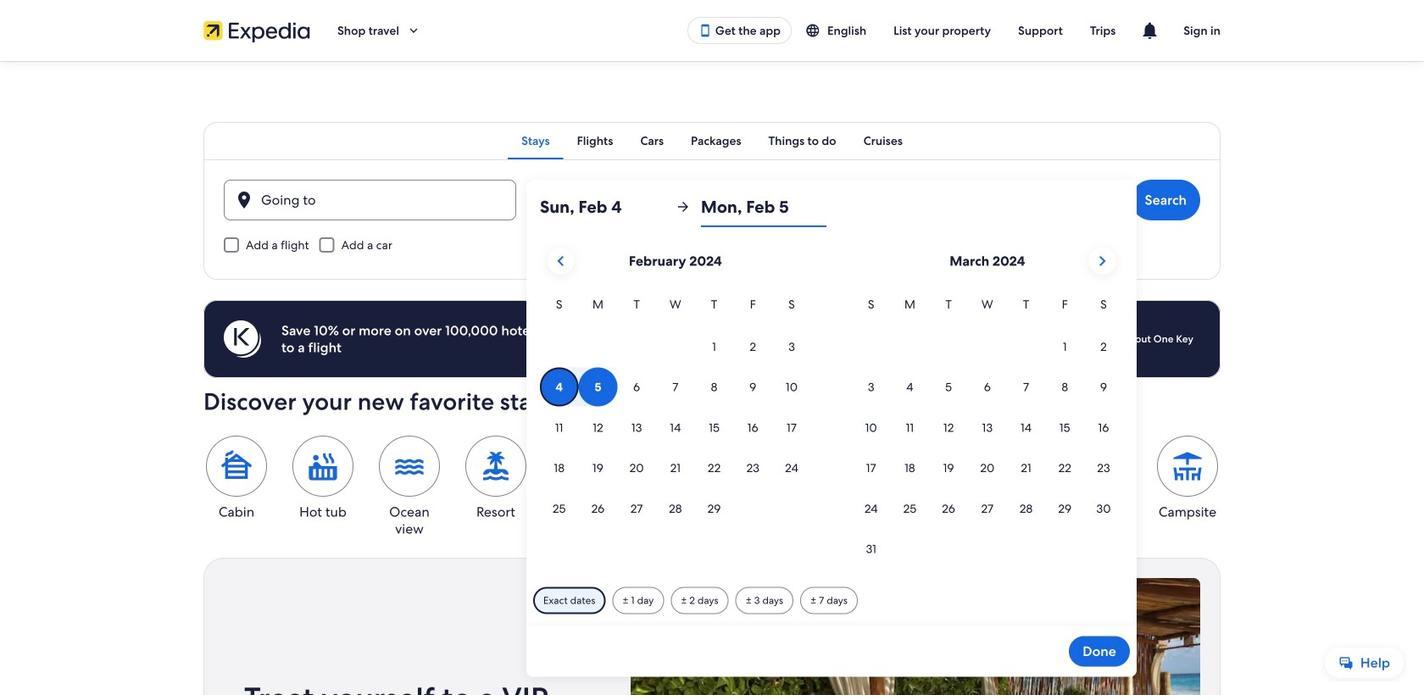 Task type: vqa. For each thing, say whether or not it's contained in the screenshot.
Mon, Jan 15
no



Task type: describe. For each thing, give the bounding box(es) containing it.
next month image
[[1092, 251, 1113, 271]]

directional image
[[676, 199, 691, 215]]

expedia logo image
[[203, 19, 310, 42]]

small image
[[805, 23, 828, 38]]

download the app button image
[[698, 24, 712, 37]]



Task type: locate. For each thing, give the bounding box(es) containing it.
shop travel image
[[406, 23, 421, 38]]

february 2024 element
[[540, 295, 811, 530]]

communication center icon image
[[1140, 20, 1160, 41]]

application
[[540, 241, 1123, 570]]

march 2024 element
[[852, 295, 1123, 570]]

previous month image
[[551, 251, 571, 271]]

main content
[[0, 61, 1424, 695]]

tab list
[[203, 122, 1221, 159]]



